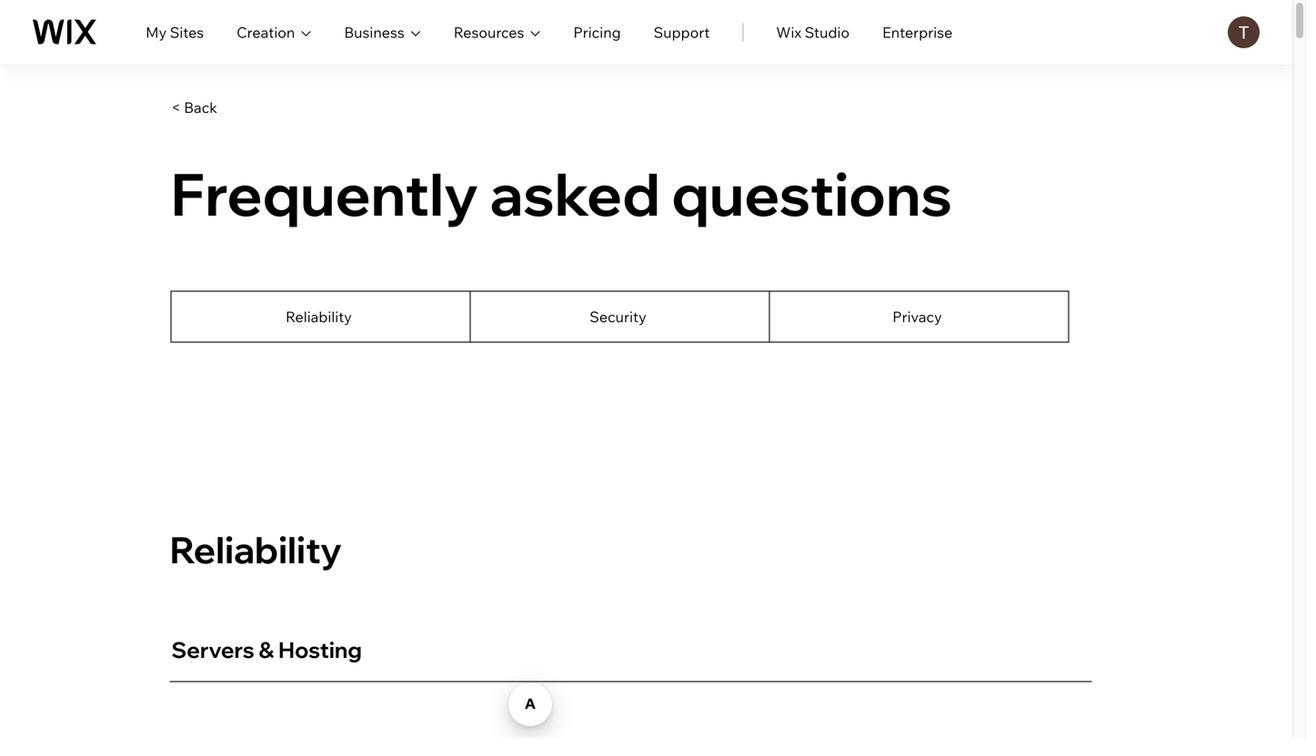 Task type: vqa. For each thing, say whether or not it's contained in the screenshot.
try
no



Task type: locate. For each thing, give the bounding box(es) containing it.
pricing link
[[574, 21, 621, 43]]

&
[[259, 636, 274, 663]]

sites
[[170, 23, 204, 41]]

profile image image
[[1229, 16, 1261, 48]]

my sites link
[[146, 21, 204, 43]]

back
[[184, 98, 217, 116]]

0 vertical spatial reliability
[[286, 308, 352, 326]]

business button
[[344, 21, 421, 43]]

business
[[344, 23, 405, 41]]

my
[[146, 23, 167, 41]]

1 vertical spatial reliability
[[170, 527, 342, 572]]

<
[[172, 98, 181, 116]]

my sites
[[146, 23, 204, 41]]

enterprise
[[883, 23, 953, 41]]

resources button
[[454, 21, 541, 43]]

frequently asked questions
[[171, 157, 953, 230]]

pricing
[[574, 23, 621, 41]]

reliability
[[286, 308, 352, 326], [170, 527, 342, 572]]

frequently
[[171, 157, 479, 230]]

security
[[590, 308, 647, 326]]

resources
[[454, 23, 525, 41]]



Task type: describe. For each thing, give the bounding box(es) containing it.
questions
[[672, 157, 953, 230]]

creation button
[[237, 21, 312, 43]]

security link
[[470, 291, 770, 343]]

wix
[[777, 23, 802, 41]]

wix studio link
[[777, 21, 850, 43]]

creation
[[237, 23, 295, 41]]

< back
[[172, 98, 217, 116]]

support link
[[654, 21, 710, 43]]

privacy link
[[770, 291, 1070, 343]]

< back link
[[172, 89, 301, 126]]

support
[[654, 23, 710, 41]]

servers & hosting
[[172, 636, 362, 663]]

studio
[[805, 23, 850, 41]]

servers
[[172, 636, 255, 663]]

hosting
[[279, 636, 362, 663]]

enterprise link
[[883, 21, 953, 43]]

wix studio
[[777, 23, 850, 41]]

privacy
[[893, 308, 943, 326]]

reliability link
[[171, 291, 471, 343]]

asked
[[490, 157, 661, 230]]



